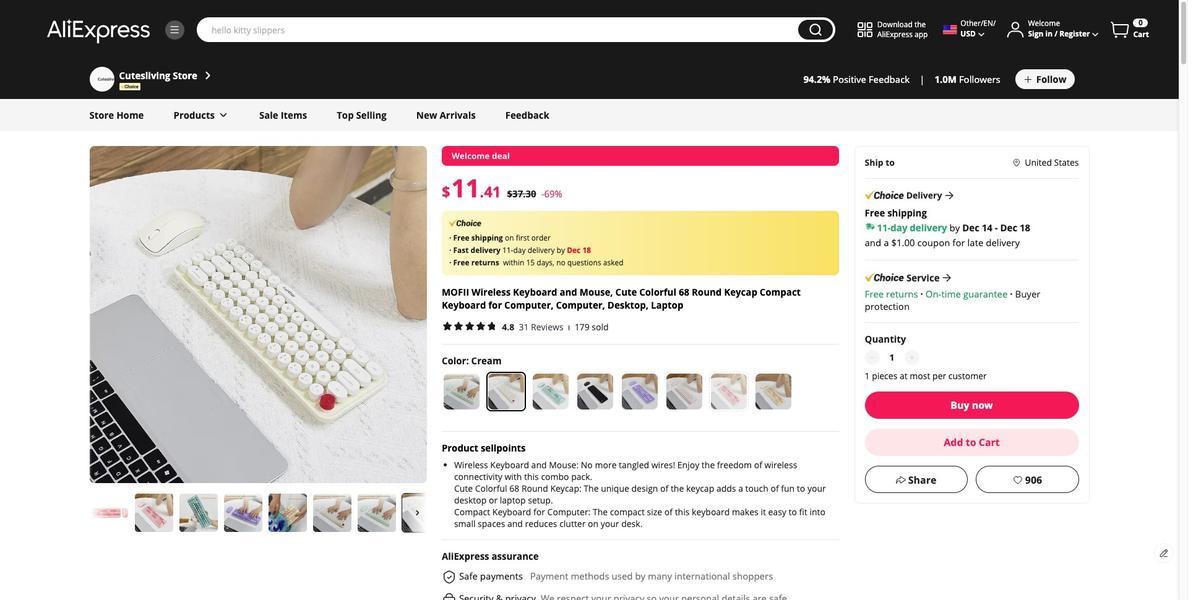 Task type: vqa. For each thing, say whether or not it's contained in the screenshot.
the human hair lace front wig Text Box
no



Task type: describe. For each thing, give the bounding box(es) containing it.
guarantee
[[964, 288, 1008, 300]]

makes
[[732, 506, 759, 518]]

4.8 31 reviews ౹ 179 sold
[[502, 321, 609, 333]]

items
[[281, 109, 307, 121]]

other/ en /
[[961, 18, 996, 29]]

it
[[761, 506, 766, 518]]

top selling
[[337, 109, 387, 121]]

and inside mofii wireless keyboard and mouse, cute colorful 68 round keycap compact keyboard for computer, computer, desktop, laptop
[[560, 286, 577, 298]]

time
[[942, 288, 961, 300]]

to right the "ship"
[[886, 157, 895, 168]]

mouse,
[[580, 286, 613, 298]]

18 inside · free shipping on first order · fast delivery 11-day delivery by dec 18 · free returns within 15 days, no questions asked
[[583, 245, 591, 256]]

new arrivals
[[416, 109, 476, 121]]

small
[[454, 518, 476, 530]]

wireless inside product sellpoints wireless keyboard and mouse: no more tangled wires! enjoy the freedom of wireless connectivity with this combo pack. cute colorful 68 round keycap: the unique design of the keycap adds a touch of fun to your desktop or laptop setup. compact keyboard for computer: the compact size of this keyboard makes it easy to fit into small spaces and reduces clutter on your desk.
[[454, 459, 488, 471]]

assurance
[[492, 550, 539, 562]]

cream
[[471, 354, 502, 367]]

cart inside button
[[979, 436, 1000, 450]]

0 vertical spatial 11-
[[877, 222, 891, 234]]

clutter
[[560, 518, 586, 530]]

color
[[442, 354, 466, 367]]

app
[[915, 29, 928, 40]]

on inside product sellpoints wireless keyboard and mouse: no more tangled wires! enjoy the freedom of wireless connectivity with this combo pack. cute colorful 68 round keycap: the unique design of the keycap adds a touch of fun to your desktop or laptop setup. compact keyboard for computer: the compact size of this keyboard makes it easy to fit into small spaces and reduces clutter on your desk.
[[588, 518, 599, 530]]

color : cream
[[442, 354, 502, 367]]

no
[[557, 257, 566, 268]]

fast
[[453, 245, 469, 256]]

and a $1.00 coupon for late delivery
[[865, 237, 1023, 249]]

register
[[1060, 29, 1090, 39]]

welcome
[[1028, 18, 1060, 29]]

on-
[[926, 288, 942, 300]]

pack.
[[571, 471, 593, 483]]

0 horizontal spatial store
[[89, 109, 114, 121]]

with
[[505, 471, 522, 483]]

1 horizontal spatial day
[[891, 222, 908, 234]]

delivery down the order
[[528, 245, 555, 256]]

store home
[[89, 109, 144, 121]]

payment
[[530, 570, 569, 582]]

1 right $
[[452, 171, 466, 205]]

reduces
[[525, 518, 557, 530]]

to left fit
[[789, 506, 797, 518]]

laptop
[[500, 494, 526, 506]]

free down fast
[[453, 257, 470, 268]]

late
[[968, 237, 984, 249]]

or
[[489, 494, 498, 506]]

home
[[116, 109, 144, 121]]

cute inside mofii wireless keyboard and mouse, cute colorful 68 round keycap compact keyboard for computer, computer, desktop, laptop
[[616, 286, 637, 298]]

per
[[933, 370, 947, 382]]

at
[[900, 370, 908, 382]]

wireless
[[765, 459, 797, 471]]

/ for en
[[994, 18, 996, 29]]

safe
[[459, 570, 478, 582]]

sign
[[1028, 29, 1044, 39]]

colorful inside mofii wireless keyboard and mouse, cute colorful 68 round keycap compact keyboard for computer, computer, desktop, laptop
[[640, 286, 677, 298]]

add
[[944, 436, 963, 450]]

1 horizontal spatial dec
[[963, 222, 980, 234]]

11- inside · free shipping on first order · fast delivery 11-day delivery by dec 18 · free returns within 15 days, no questions asked
[[503, 245, 513, 256]]

day inside · free shipping on first order · fast delivery 11-day delivery by dec 18 · free returns within 15 days, no questions asked
[[513, 245, 526, 256]]

1 vertical spatial this
[[675, 506, 690, 518]]

1 horizontal spatial shipping
[[888, 207, 927, 219]]

colorful inside product sellpoints wireless keyboard and mouse: no more tangled wires! enjoy the freedom of wireless connectivity with this combo pack. cute colorful 68 round keycap: the unique design of the keycap adds a touch of fun to your desktop or laptop setup. compact keyboard for computer: the compact size of this keyboard makes it easy to fit into small spaces and reduces clutter on your desk.
[[475, 483, 507, 494]]

in
[[1046, 29, 1053, 39]]

states
[[1055, 157, 1079, 168]]

days,
[[537, 257, 555, 268]]

download the aliexpress app
[[878, 19, 928, 40]]

· left fast
[[449, 245, 451, 256]]

free up fast
[[453, 233, 470, 243]]

0 vertical spatial your
[[808, 483, 826, 494]]

download
[[878, 19, 913, 30]]

0 vertical spatial the
[[584, 483, 599, 494]]

now
[[972, 399, 993, 412]]

on inside · free shipping on first order · fast delivery 11-day delivery by dec 18 · free returns within 15 days, no questions asked
[[505, 233, 514, 243]]

computer:
[[548, 506, 591, 518]]

feedback link
[[506, 99, 549, 131]]

international
[[675, 570, 730, 582]]

order
[[532, 233, 551, 243]]

add to cart
[[944, 436, 1000, 450]]

1 horizontal spatial 18
[[1020, 222, 1031, 234]]

/ for in
[[1055, 29, 1058, 39]]

keyboard
[[692, 506, 730, 518]]

round inside mofii wireless keyboard and mouse, cute colorful 68 round keycap compact keyboard for computer, computer, desktop, laptop
[[692, 286, 722, 298]]

many
[[648, 570, 672, 582]]

to right fun
[[797, 483, 805, 494]]

and left mouse:
[[531, 459, 547, 471]]

2 vertical spatial the
[[671, 483, 684, 494]]

shipping inside · free shipping on first order · fast delivery 11-day delivery by dec 18 · free returns within 15 days, no questions asked
[[472, 233, 503, 243]]

1.0m followers
[[935, 73, 1001, 85]]

delivery up coupon at the top right of the page
[[910, 222, 947, 234]]

1 horizontal spatial returns
[[886, 288, 918, 300]]

cute inside product sellpoints wireless keyboard and mouse: no more tangled wires! enjoy the freedom of wireless connectivity with this combo pack. cute colorful 68 round keycap: the unique design of the keycap adds a touch of fun to your desktop or laptop setup. compact keyboard for computer: the compact size of this keyboard makes it easy to fit into small spaces and reduces clutter on your desk.
[[454, 483, 473, 494]]

of right design
[[661, 483, 669, 494]]

customer
[[949, 370, 987, 382]]

1 horizontal spatial -
[[995, 222, 998, 234]]

0 horizontal spatial this
[[524, 471, 539, 483]]

and down laptop
[[508, 518, 523, 530]]

first
[[516, 233, 530, 243]]

desk.
[[622, 518, 643, 530]]

1 pieces at most per customer
[[865, 370, 987, 382]]

1 computer, from the left
[[505, 299, 554, 311]]

$1.00
[[892, 237, 915, 249]]

2 computer, from the left
[[556, 299, 605, 311]]

enjoy
[[678, 459, 700, 471]]

protection
[[865, 300, 910, 313]]

- inside the $ 1 1 . 4 1 $37.30 -69%
[[541, 188, 544, 200]]

delivery
[[907, 190, 942, 201]]

· free shipping on first order · fast delivery 11-day delivery by dec 18 · free returns within 15 days, no questions asked
[[449, 233, 624, 268]]

asked
[[603, 257, 624, 268]]

pieces
[[872, 370, 898, 382]]

hello kitty slippers text field
[[206, 24, 792, 36]]

11-day delivery by dec 14 - dec 18
[[877, 222, 1031, 234]]

selling
[[356, 109, 387, 121]]

united
[[1025, 157, 1052, 168]]

fun
[[781, 483, 795, 494]]

2 horizontal spatial by
[[950, 222, 960, 234]]

sale
[[259, 109, 278, 121]]

most
[[910, 370, 931, 382]]

questions
[[568, 257, 601, 268]]

cutesliving store link
[[119, 68, 215, 83]]

desktop,
[[608, 299, 649, 311]]

mouse:
[[549, 459, 579, 471]]

the inside download the aliexpress app
[[915, 19, 926, 30]]

buyer protection
[[865, 288, 1041, 313]]

68 inside product sellpoints wireless keyboard and mouse: no more tangled wires! enjoy the freedom of wireless connectivity with this combo pack. cute colorful 68 round keycap: the unique design of the keycap adds a touch of fun to your desktop or laptop setup. compact keyboard for computer: the compact size of this keyboard makes it easy to fit into small spaces and reduces clutter on your desk.
[[510, 483, 520, 494]]

add to cart button
[[865, 429, 1079, 456]]

combo
[[541, 471, 569, 483]]

ship to
[[865, 157, 895, 168]]

· left buyer
[[1010, 288, 1013, 300]]



Task type: locate. For each thing, give the bounding box(es) containing it.
top selling link
[[337, 99, 387, 131]]

cart right add
[[979, 436, 1000, 450]]

usd
[[961, 29, 976, 39]]

0 vertical spatial wireless
[[472, 286, 511, 298]]

1 vertical spatial a
[[739, 483, 743, 494]]

buy now
[[951, 399, 993, 412]]

0 horizontal spatial on
[[505, 233, 514, 243]]

69%
[[544, 188, 563, 200]]

94.2%
[[804, 73, 831, 85]]

1 vertical spatial the
[[702, 459, 715, 471]]

1 horizontal spatial round
[[692, 286, 722, 298]]

0 horizontal spatial the
[[671, 483, 684, 494]]

cutesliving store
[[119, 69, 197, 82]]

1 vertical spatial 18
[[583, 245, 591, 256]]

store home link
[[89, 99, 144, 131]]

your left desk.
[[601, 518, 619, 530]]

-
[[541, 188, 544, 200], [995, 222, 998, 234]]

౹
[[568, 321, 570, 333]]

1 horizontal spatial colorful
[[640, 286, 677, 298]]

for up the "4.8"
[[489, 299, 502, 311]]

dec up late
[[963, 222, 980, 234]]

positive
[[833, 73, 867, 85]]

compact down the connectivity
[[454, 506, 490, 518]]

- right 14
[[995, 222, 998, 234]]

follow button
[[1016, 69, 1075, 89]]

laptop
[[651, 299, 684, 311]]

the
[[584, 483, 599, 494], [593, 506, 608, 518]]

.
[[480, 181, 484, 202]]

of right size
[[665, 506, 673, 518]]

safe payments payment methods used by many international shoppers
[[459, 570, 773, 582]]

1sqid_b image
[[169, 24, 180, 35]]

1 vertical spatial cute
[[454, 483, 473, 494]]

2 horizontal spatial the
[[915, 19, 926, 30]]

0 vertical spatial colorful
[[640, 286, 677, 298]]

dec right 14
[[1001, 222, 1018, 234]]

the left compact at right bottom
[[593, 506, 608, 518]]

quantity
[[865, 333, 906, 346]]

for down 11-day delivery by dec 14 - dec 18
[[953, 237, 965, 249]]

0 horizontal spatial cute
[[454, 483, 473, 494]]

service
[[907, 272, 940, 284]]

1 vertical spatial -
[[995, 222, 998, 234]]

top
[[337, 109, 354, 121]]

0 horizontal spatial shipping
[[472, 233, 503, 243]]

cute left or
[[454, 483, 473, 494]]

1 horizontal spatial aliexpress
[[878, 29, 913, 40]]

1 vertical spatial feedback
[[506, 109, 549, 121]]

0 horizontal spatial day
[[513, 245, 526, 256]]

aliexpress up 'safe'
[[442, 550, 489, 562]]

68 right or
[[510, 483, 520, 494]]

dec
[[963, 222, 980, 234], [1001, 222, 1018, 234], [567, 245, 581, 256]]

free up quantity
[[865, 288, 884, 300]]

free returns · on-time guarantee ·
[[865, 288, 1013, 300]]

1 vertical spatial returns
[[886, 288, 918, 300]]

0 vertical spatial shipping
[[888, 207, 927, 219]]

cart down the 0
[[1134, 29, 1149, 40]]

free down the "ship"
[[865, 207, 885, 219]]

to right add
[[966, 436, 976, 450]]

0 horizontal spatial /
[[994, 18, 996, 29]]

1 right .
[[493, 181, 501, 202]]

0 vertical spatial by
[[950, 222, 960, 234]]

1 horizontal spatial your
[[808, 483, 826, 494]]

cute
[[616, 286, 637, 298], [454, 483, 473, 494]]

to inside add to cart button
[[966, 436, 976, 450]]

0 vertical spatial on
[[505, 233, 514, 243]]

0 horizontal spatial -
[[541, 188, 544, 200]]

0 vertical spatial for
[[953, 237, 965, 249]]

round inside product sellpoints wireless keyboard and mouse: no more tangled wires! enjoy the freedom of wireless connectivity with this combo pack. cute colorful 68 round keycap: the unique design of the keycap adds a touch of fun to your desktop or laptop setup. compact keyboard for computer: the compact size of this keyboard makes it easy to fit into small spaces and reduces clutter on your desk.
[[522, 483, 548, 494]]

1 horizontal spatial cart
[[1134, 29, 1149, 40]]

1 vertical spatial colorful
[[475, 483, 507, 494]]

computer, down mouse, at the top of page
[[556, 299, 605, 311]]

1
[[452, 171, 466, 205], [466, 171, 480, 205], [493, 181, 501, 202], [865, 370, 870, 382]]

0 vertical spatial 68
[[679, 286, 690, 298]]

delivery right fast
[[471, 245, 501, 256]]

0 vertical spatial 18
[[1020, 222, 1031, 234]]

1 left pieces
[[865, 370, 870, 382]]

sale items
[[259, 109, 307, 121]]

returns inside · free shipping on first order · fast delivery 11-day delivery by dec 18 · free returns within 15 days, no questions asked
[[472, 257, 499, 268]]

1 vertical spatial day
[[513, 245, 526, 256]]

sale items link
[[259, 99, 307, 131]]

1 vertical spatial aliexpress
[[442, 550, 489, 562]]

shipping left first at the left of page
[[472, 233, 503, 243]]

new
[[416, 109, 437, 121]]

0 cart
[[1134, 17, 1149, 40]]

store right cutesliving at left
[[173, 69, 197, 82]]

2 horizontal spatial for
[[953, 237, 965, 249]]

0 horizontal spatial compact
[[454, 506, 490, 518]]

0 horizontal spatial dec
[[567, 245, 581, 256]]

shoppers
[[733, 570, 773, 582]]

on
[[505, 233, 514, 243], [588, 518, 599, 530]]

this right size
[[675, 506, 690, 518]]

1 vertical spatial by
[[557, 245, 565, 256]]

1 horizontal spatial the
[[702, 459, 715, 471]]

0
[[1139, 17, 1143, 28]]

shipping down delivery
[[888, 207, 927, 219]]

fit
[[799, 506, 808, 518]]

and left $1.00
[[865, 237, 882, 249]]

arrivals
[[440, 109, 476, 121]]

for inside mofii wireless keyboard and mouse, cute colorful 68 round keycap compact keyboard for computer, computer, desktop, laptop
[[489, 299, 502, 311]]

easy
[[768, 506, 787, 518]]

0 vertical spatial this
[[524, 471, 539, 483]]

68 inside mofii wireless keyboard and mouse, cute colorful 68 round keycap compact keyboard for computer, computer, desktop, laptop
[[679, 286, 690, 298]]

cute up desktop,
[[616, 286, 637, 298]]

touch
[[746, 483, 769, 494]]

shipping
[[888, 207, 927, 219], [472, 233, 503, 243]]

0 horizontal spatial a
[[739, 483, 743, 494]]

1 horizontal spatial for
[[534, 506, 545, 518]]

1 vertical spatial on
[[588, 518, 599, 530]]

cart
[[1134, 29, 1149, 40], [979, 436, 1000, 450]]

1 horizontal spatial feedback
[[869, 73, 910, 85]]

- right '$37.30'
[[541, 188, 544, 200]]

compact right 'keycap'
[[760, 286, 801, 298]]

0 vertical spatial round
[[692, 286, 722, 298]]

4
[[484, 181, 493, 202]]

None text field
[[882, 351, 902, 365]]

68
[[679, 286, 690, 298], [510, 483, 520, 494]]

aliexpress left app
[[878, 29, 913, 40]]

2 vertical spatial for
[[534, 506, 545, 518]]

used
[[612, 570, 633, 582]]

$37.30
[[507, 188, 536, 200]]

day down first at the left of page
[[513, 245, 526, 256]]

this right the with
[[524, 471, 539, 483]]

11- up within
[[503, 245, 513, 256]]

payments
[[480, 570, 523, 582]]

1 vertical spatial the
[[593, 506, 608, 518]]

0 horizontal spatial feedback
[[506, 109, 549, 121]]

1 vertical spatial wireless
[[454, 459, 488, 471]]

desktop
[[454, 494, 487, 506]]

:
[[466, 354, 469, 367]]

keycap
[[724, 286, 758, 298]]

18 up questions
[[583, 245, 591, 256]]

2 vertical spatial by
[[635, 570, 646, 582]]

1 horizontal spatial 68
[[679, 286, 690, 298]]

0 horizontal spatial round
[[522, 483, 548, 494]]

0 vertical spatial day
[[891, 222, 908, 234]]

0 horizontal spatial for
[[489, 299, 502, 311]]

1 vertical spatial compact
[[454, 506, 490, 518]]

1 vertical spatial 68
[[510, 483, 520, 494]]

the left keycap
[[671, 483, 684, 494]]

/
[[994, 18, 996, 29], [1055, 29, 1058, 39]]

1 horizontal spatial compact
[[760, 286, 801, 298]]

1 vertical spatial shipping
[[472, 233, 503, 243]]

share
[[909, 474, 937, 487]]

compact inside product sellpoints wireless keyboard and mouse: no more tangled wires! enjoy the freedom of wireless connectivity with this combo pack. cute colorful 68 round keycap: the unique design of the keycap adds a touch of fun to your desktop or laptop setup. compact keyboard for computer: the compact size of this keyboard makes it easy to fit into small spaces and reduces clutter on your desk.
[[454, 506, 490, 518]]

0 horizontal spatial aliexpress
[[442, 550, 489, 562]]

returns down service
[[886, 288, 918, 300]]

0 horizontal spatial by
[[557, 245, 565, 256]]

by up and a $1.00 coupon for late delivery
[[950, 222, 960, 234]]

0 vertical spatial feedback
[[869, 73, 910, 85]]

sellpoints
[[481, 442, 526, 454]]

1 vertical spatial your
[[601, 518, 619, 530]]

keycap:
[[551, 483, 582, 494]]

by inside · free shipping on first order · fast delivery 11-day delivery by dec 18 · free returns within 15 days, no questions asked
[[557, 245, 565, 256]]

size
[[647, 506, 662, 518]]

aliexpress inside download the aliexpress app
[[878, 29, 913, 40]]

the right download
[[915, 19, 926, 30]]

colorful
[[640, 286, 677, 298], [475, 483, 507, 494]]

buy
[[951, 399, 970, 412]]

methods
[[571, 570, 610, 582]]

· down $
[[449, 233, 451, 243]]

computer, up 31
[[505, 299, 554, 311]]

1 horizontal spatial 11-
[[877, 222, 891, 234]]

31 reviews link
[[514, 321, 564, 333]]

a right adds in the right bottom of the page
[[739, 483, 743, 494]]

0 vertical spatial compact
[[760, 286, 801, 298]]

0 vertical spatial cart
[[1134, 29, 1149, 40]]

mofii
[[442, 286, 469, 298]]

0 horizontal spatial colorful
[[475, 483, 507, 494]]

0 horizontal spatial cart
[[979, 436, 1000, 450]]

returns left within
[[472, 257, 499, 268]]

your up into
[[808, 483, 826, 494]]

wireless right mofii
[[472, 286, 511, 298]]

for inside product sellpoints wireless keyboard and mouse: no more tangled wires! enjoy the freedom of wireless connectivity with this combo pack. cute colorful 68 round keycap: the unique design of the keycap adds a touch of fun to your desktop or laptop setup. compact keyboard for computer: the compact size of this keyboard makes it easy to fit into small spaces and reduces clutter on your desk.
[[534, 506, 545, 518]]

dec inside · free shipping on first order · fast delivery 11-day delivery by dec 18 · free returns within 15 days, no questions asked
[[567, 245, 581, 256]]

1 horizontal spatial this
[[675, 506, 690, 518]]

a left $1.00
[[884, 237, 889, 249]]

1 horizontal spatial a
[[884, 237, 889, 249]]

1 horizontal spatial store
[[173, 69, 197, 82]]

round left keycap:
[[522, 483, 548, 494]]

1 horizontal spatial on
[[588, 518, 599, 530]]

free shipping
[[865, 207, 927, 219]]

product sellpoints wireless keyboard and mouse: no more tangled wires! enjoy the freedom of wireless connectivity with this combo pack. cute colorful 68 round keycap: the unique design of the keycap adds a touch of fun to your desktop or laptop setup. compact keyboard for computer: the compact size of this keyboard makes it easy to fit into small spaces and reduces clutter on your desk.
[[442, 442, 828, 530]]

returns
[[472, 257, 499, 268], [886, 288, 918, 300]]

18 right 14
[[1020, 222, 1031, 234]]

1 vertical spatial cart
[[979, 436, 1000, 450]]

0 vertical spatial returns
[[472, 257, 499, 268]]

1 vertical spatial store
[[89, 109, 114, 121]]

tangled
[[619, 459, 649, 471]]

68 up "laptop"
[[679, 286, 690, 298]]

other/
[[961, 18, 984, 29]]

by up no
[[557, 245, 565, 256]]

11- down "free shipping"
[[877, 222, 891, 234]]

of
[[754, 459, 763, 471], [661, 483, 669, 494], [771, 483, 779, 494], [665, 506, 673, 518]]

to
[[886, 157, 895, 168], [966, 436, 976, 450], [797, 483, 805, 494], [789, 506, 797, 518]]

wireless inside mofii wireless keyboard and mouse, cute colorful 68 round keycap compact keyboard for computer, computer, desktop, laptop
[[472, 286, 511, 298]]

delivery
[[910, 222, 947, 234], [986, 237, 1020, 249], [471, 245, 501, 256], [528, 245, 555, 256]]

0 vertical spatial a
[[884, 237, 889, 249]]

0 horizontal spatial 18
[[583, 245, 591, 256]]

and left mouse, at the top of page
[[560, 286, 577, 298]]

1 inside the $ 1 1 . 4 1 $37.30 -69%
[[493, 181, 501, 202]]

4.8
[[502, 321, 514, 333]]

0 horizontal spatial your
[[601, 518, 619, 530]]

delivery down 14
[[986, 237, 1020, 249]]

0 vertical spatial the
[[915, 19, 926, 30]]

a inside product sellpoints wireless keyboard and mouse: no more tangled wires! enjoy the freedom of wireless connectivity with this combo pack. cute colorful 68 round keycap: the unique design of the keycap adds a touch of fun to your desktop or laptop setup. compact keyboard for computer: the compact size of this keyboard makes it easy to fit into small spaces and reduces clutter on your desk.
[[739, 483, 743, 494]]

2 horizontal spatial dec
[[1001, 222, 1018, 234]]

wireless down product
[[454, 459, 488, 471]]

None button
[[798, 20, 833, 40]]

products link
[[174, 99, 230, 131]]

store left 'home'
[[89, 109, 114, 121]]

day down "free shipping"
[[891, 222, 908, 234]]

compact inside mofii wireless keyboard and mouse, cute colorful 68 round keycap compact keyboard for computer, computer, desktop, laptop
[[760, 286, 801, 298]]

by right 'used'
[[635, 570, 646, 582]]

keycap
[[686, 483, 714, 494]]

0 vertical spatial cute
[[616, 286, 637, 298]]

of left fun
[[771, 483, 779, 494]]

1 vertical spatial for
[[489, 299, 502, 311]]

dec up questions
[[567, 245, 581, 256]]

of left the wireless at the bottom right of the page
[[754, 459, 763, 471]]

0 horizontal spatial 68
[[510, 483, 520, 494]]

product
[[442, 442, 478, 454]]

sign in / register
[[1028, 29, 1090, 39]]

0 vertical spatial -
[[541, 188, 544, 200]]

· left on-
[[921, 288, 923, 300]]

wireless
[[472, 286, 511, 298], [454, 459, 488, 471]]

0 vertical spatial store
[[173, 69, 197, 82]]

0 horizontal spatial returns
[[472, 257, 499, 268]]

reviews
[[531, 321, 564, 333]]

1 left 4
[[466, 171, 480, 205]]

the
[[915, 19, 926, 30], [702, 459, 715, 471], [671, 483, 684, 494]]

1 vertical spatial 11-
[[503, 245, 513, 256]]

/ right 'other/'
[[994, 18, 996, 29]]

computer,
[[505, 299, 554, 311], [556, 299, 605, 311]]

/ right "in"
[[1055, 29, 1058, 39]]

spaces
[[478, 518, 505, 530]]

for right laptop
[[534, 506, 545, 518]]

1 horizontal spatial /
[[1055, 29, 1058, 39]]

compact
[[610, 506, 645, 518]]

compact
[[760, 286, 801, 298], [454, 506, 490, 518]]

1 horizontal spatial cute
[[616, 286, 637, 298]]

31
[[519, 321, 529, 333]]

on right clutter
[[588, 518, 599, 530]]

on left first at the left of page
[[505, 233, 514, 243]]

the right enjoy
[[702, 459, 715, 471]]

1 horizontal spatial by
[[635, 570, 646, 582]]

·
[[449, 233, 451, 243], [449, 245, 451, 256], [449, 257, 451, 268], [921, 288, 923, 300], [1010, 288, 1013, 300]]

round left 'keycap'
[[692, 286, 722, 298]]

the left unique
[[584, 483, 599, 494]]

906
[[1026, 474, 1043, 487]]

· up mofii
[[449, 257, 451, 268]]



